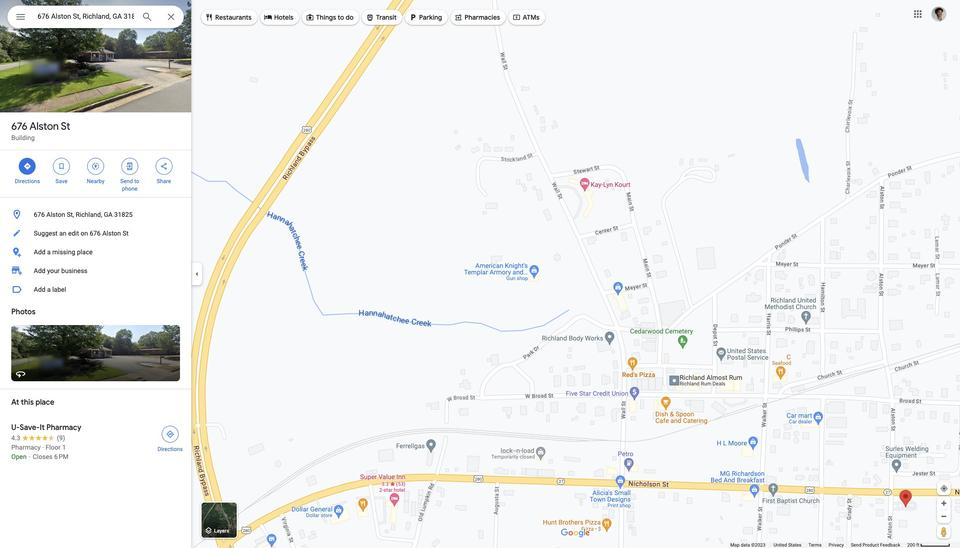 Task type: vqa. For each thing, say whether or not it's contained in the screenshot.
Save
yes



Task type: locate. For each thing, give the bounding box(es) containing it.
None field
[[38, 11, 134, 22]]

1 vertical spatial add
[[34, 267, 45, 275]]

676 for st,
[[34, 211, 45, 219]]

0 vertical spatial add
[[34, 249, 45, 256]]

1 add from the top
[[34, 249, 45, 256]]

0 horizontal spatial send
[[120, 178, 133, 185]]

directions inside actions for 676 alston st 'region'
[[15, 178, 40, 185]]

1 vertical spatial 676
[[34, 211, 45, 219]]

1 vertical spatial pharmacy
[[11, 444, 41, 452]]

2 vertical spatial alston
[[102, 230, 121, 237]]

1 vertical spatial st
[[123, 230, 129, 237]]

parking
[[419, 13, 442, 22]]

©2023
[[752, 543, 766, 548]]

676 up suggest at the left top
[[34, 211, 45, 219]]

terms button
[[809, 543, 822, 549]]

676 inside suggest an edit on 676 alston st button
[[90, 230, 101, 237]]

a
[[47, 249, 51, 256], [47, 286, 51, 294]]

pharmacy
[[46, 424, 81, 433], [11, 444, 41, 452]]

 pharmacies
[[455, 12, 500, 23]]

 restaurants
[[205, 12, 252, 23]]

alston down ga
[[102, 230, 121, 237]]

 button
[[8, 6, 34, 30]]

transit
[[376, 13, 397, 22]]


[[455, 12, 463, 23]]

alston up building
[[30, 120, 59, 133]]

add left label
[[34, 286, 45, 294]]

2 vertical spatial 676
[[90, 230, 101, 237]]

restaurants
[[215, 13, 252, 22]]

add
[[34, 249, 45, 256], [34, 267, 45, 275], [34, 286, 45, 294]]

1 vertical spatial to
[[134, 178, 139, 185]]

suggest an edit on 676 alston st
[[34, 230, 129, 237]]

676 alston st, richland, ga 31825
[[34, 211, 133, 219]]

0 horizontal spatial pharmacy
[[11, 444, 41, 452]]

send for send to phone
[[120, 178, 133, 185]]

at
[[11, 398, 19, 408]]

2 add from the top
[[34, 267, 45, 275]]

 things to do
[[306, 12, 354, 23]]

add for add a label
[[34, 286, 45, 294]]

st up 
[[61, 120, 70, 133]]

things
[[316, 13, 336, 22]]

676 inside 676 alston st, richland, ga 31825 "button"
[[34, 211, 45, 219]]

place inside button
[[77, 249, 93, 256]]

1 a from the top
[[47, 249, 51, 256]]

directions down directions image
[[158, 447, 183, 453]]

0 vertical spatial place
[[77, 249, 93, 256]]

directions down 
[[15, 178, 40, 185]]

st
[[61, 120, 70, 133], [123, 230, 129, 237]]

pharmacy up ⋅
[[11, 444, 41, 452]]

1 vertical spatial alston
[[46, 211, 65, 219]]

united states
[[774, 543, 802, 548]]

1 horizontal spatial place
[[77, 249, 93, 256]]

3 add from the top
[[34, 286, 45, 294]]

0 vertical spatial pharmacy
[[46, 424, 81, 433]]

feedback
[[881, 543, 901, 548]]

send inside button
[[851, 543, 862, 548]]

alston for st,
[[46, 211, 65, 219]]

send up phone
[[120, 178, 133, 185]]

676 up building
[[11, 120, 27, 133]]

pharmacy up (9)
[[46, 424, 81, 433]]

send inside 'send to phone'
[[120, 178, 133, 185]]

1 horizontal spatial directions
[[158, 447, 183, 453]]

add a missing place
[[34, 249, 93, 256]]

pharmacy · floor 1 open ⋅ closes 6 pm
[[11, 444, 69, 461]]

states
[[789, 543, 802, 548]]

do
[[346, 13, 354, 22]]

0 horizontal spatial st
[[61, 120, 70, 133]]


[[91, 161, 100, 172]]

place
[[77, 249, 93, 256], [36, 398, 54, 408]]

a for missing
[[47, 249, 51, 256]]

add your business
[[34, 267, 88, 275]]

1 horizontal spatial 676
[[34, 211, 45, 219]]

product
[[863, 543, 879, 548]]

google maps element
[[0, 0, 961, 549]]

pharmacies
[[465, 13, 500, 22]]

a left "missing"
[[47, 249, 51, 256]]

terms
[[809, 543, 822, 548]]

676
[[11, 120, 27, 133], [34, 211, 45, 219], [90, 230, 101, 237]]

0 vertical spatial to
[[338, 13, 344, 22]]

place right this at the left of the page
[[36, 398, 54, 408]]

footer
[[731, 543, 908, 549]]

1 vertical spatial send
[[851, 543, 862, 548]]

a left label
[[47, 286, 51, 294]]

send
[[120, 178, 133, 185], [851, 543, 862, 548]]

alston inside suggest an edit on 676 alston st button
[[102, 230, 121, 237]]

open
[[11, 454, 27, 461]]

suggest an edit on 676 alston st button
[[0, 224, 191, 243]]

add a label button
[[0, 280, 191, 299]]

nearby
[[87, 178, 105, 185]]

map
[[731, 543, 740, 548]]

send product feedback
[[851, 543, 901, 548]]

place down the on
[[77, 249, 93, 256]]

4.3
[[11, 435, 20, 442]]

alston for st
[[30, 120, 59, 133]]

floor
[[46, 444, 61, 452]]

to
[[338, 13, 344, 22], [134, 178, 139, 185]]

send left the product
[[851, 543, 862, 548]]

phone
[[122, 186, 138, 192]]

0 vertical spatial 676
[[11, 120, 27, 133]]

privacy
[[829, 543, 844, 548]]

at this place
[[11, 398, 54, 408]]

directions inside button
[[158, 447, 183, 453]]

alston inside 676 alston st building
[[30, 120, 59, 133]]

add for add your business
[[34, 267, 45, 275]]

ga
[[104, 211, 113, 219]]

united
[[774, 543, 788, 548]]

2 vertical spatial add
[[34, 286, 45, 294]]

1 horizontal spatial to
[[338, 13, 344, 22]]

st inside button
[[123, 230, 129, 237]]

it
[[40, 424, 45, 433]]

alston inside 676 alston st, richland, ga 31825 "button"
[[46, 211, 65, 219]]

to left "do"
[[338, 13, 344, 22]]

0 vertical spatial send
[[120, 178, 133, 185]]

0 vertical spatial alston
[[30, 120, 59, 133]]

your
[[47, 267, 60, 275]]

1 horizontal spatial st
[[123, 230, 129, 237]]

0 vertical spatial st
[[61, 120, 70, 133]]


[[205, 12, 213, 23]]

676 right the on
[[90, 230, 101, 237]]

0 vertical spatial a
[[47, 249, 51, 256]]

 hotels
[[264, 12, 294, 23]]

directions
[[15, 178, 40, 185], [158, 447, 183, 453]]

0 horizontal spatial directions
[[15, 178, 40, 185]]

alston left the st,
[[46, 211, 65, 219]]

richland,
[[76, 211, 102, 219]]


[[15, 10, 26, 23]]

this
[[21, 398, 34, 408]]

a for label
[[47, 286, 51, 294]]

0 vertical spatial directions
[[15, 178, 40, 185]]

0 horizontal spatial place
[[36, 398, 54, 408]]

to inside 'send to phone'
[[134, 178, 139, 185]]

1 vertical spatial a
[[47, 286, 51, 294]]

2 horizontal spatial 676
[[90, 230, 101, 237]]

0 horizontal spatial 676
[[11, 120, 27, 133]]


[[57, 161, 66, 172]]

1 horizontal spatial send
[[851, 543, 862, 548]]

save-
[[20, 424, 40, 433]]

to up phone
[[134, 178, 139, 185]]

0 horizontal spatial to
[[134, 178, 139, 185]]

photos
[[11, 308, 36, 317]]

676 inside 676 alston st building
[[11, 120, 27, 133]]

footer containing map data ©2023
[[731, 543, 908, 549]]

add left your
[[34, 267, 45, 275]]

st down 31825
[[123, 230, 129, 237]]

200
[[908, 543, 916, 548]]

add down suggest at the left top
[[34, 249, 45, 256]]

alston
[[30, 120, 59, 133], [46, 211, 65, 219], [102, 230, 121, 237]]

2 a from the top
[[47, 286, 51, 294]]


[[306, 12, 314, 23]]

1 vertical spatial directions
[[158, 447, 183, 453]]



Task type: describe. For each thing, give the bounding box(es) containing it.
676 for st
[[11, 120, 27, 133]]

privacy button
[[829, 543, 844, 549]]

data
[[741, 543, 751, 548]]

⋅
[[28, 454, 31, 461]]

atms
[[523, 13, 540, 22]]

edit
[[68, 230, 79, 237]]

directions image
[[166, 431, 174, 439]]


[[366, 12, 374, 23]]

show street view coverage image
[[938, 525, 951, 539]]

footer inside google maps element
[[731, 543, 908, 549]]

676 Alston St, Richland, GA 31825 field
[[8, 6, 184, 28]]

directions button
[[152, 424, 189, 454]]

show your location image
[[940, 485, 949, 493]]


[[126, 161, 134, 172]]

add a missing place button
[[0, 243, 191, 262]]

1 horizontal spatial pharmacy
[[46, 424, 81, 433]]


[[160, 161, 168, 172]]


[[264, 12, 272, 23]]

business
[[61, 267, 88, 275]]

ft
[[917, 543, 920, 548]]

u-save-it pharmacy
[[11, 424, 81, 433]]

676 alston st main content
[[0, 0, 191, 549]]

 search field
[[8, 6, 184, 30]]

676 alston st building
[[11, 120, 70, 142]]


[[513, 12, 521, 23]]

missing
[[52, 249, 75, 256]]

st,
[[67, 211, 74, 219]]

 atms
[[513, 12, 540, 23]]

200 ft
[[908, 543, 920, 548]]

collapse side panel image
[[192, 269, 202, 280]]

676 alston st, richland, ga 31825 button
[[0, 205, 191, 224]]

6 pm
[[54, 454, 69, 461]]

200 ft button
[[908, 543, 951, 548]]

an
[[59, 230, 66, 237]]

 transit
[[366, 12, 397, 23]]

4.3 stars 9 reviews image
[[11, 434, 65, 443]]

on
[[81, 230, 88, 237]]

zoom in image
[[941, 500, 948, 508]]

31825
[[114, 211, 133, 219]]

pharmacy inside 'pharmacy · floor 1 open ⋅ closes 6 pm'
[[11, 444, 41, 452]]

to inside  things to do
[[338, 13, 344, 22]]

add for add a missing place
[[34, 249, 45, 256]]

save
[[56, 178, 68, 185]]

1 vertical spatial place
[[36, 398, 54, 408]]

layers
[[214, 529, 229, 535]]

st inside 676 alston st building
[[61, 120, 70, 133]]

zoom out image
[[941, 514, 948, 521]]

building
[[11, 134, 35, 142]]

·
[[42, 444, 44, 452]]


[[409, 12, 418, 23]]

(9)
[[57, 435, 65, 442]]

send for send product feedback
[[851, 543, 862, 548]]

send to phone
[[120, 178, 139, 192]]

map data ©2023
[[731, 543, 767, 548]]

 parking
[[409, 12, 442, 23]]

add your business link
[[0, 262, 191, 280]]


[[23, 161, 32, 172]]

closes
[[33, 454, 53, 461]]

google account: tariq douglas  
(tariq.douglas@adept.ai) image
[[932, 6, 947, 21]]

none field inside 676 alston st, richland, ga 31825 "field"
[[38, 11, 134, 22]]

hotels
[[274, 13, 294, 22]]

u-
[[11, 424, 20, 433]]

share
[[157, 178, 171, 185]]

1
[[62, 444, 66, 452]]

actions for 676 alston st region
[[0, 151, 191, 197]]

suggest
[[34, 230, 58, 237]]

send product feedback button
[[851, 543, 901, 549]]

label
[[52, 286, 66, 294]]

add a label
[[34, 286, 66, 294]]

united states button
[[774, 543, 802, 549]]



